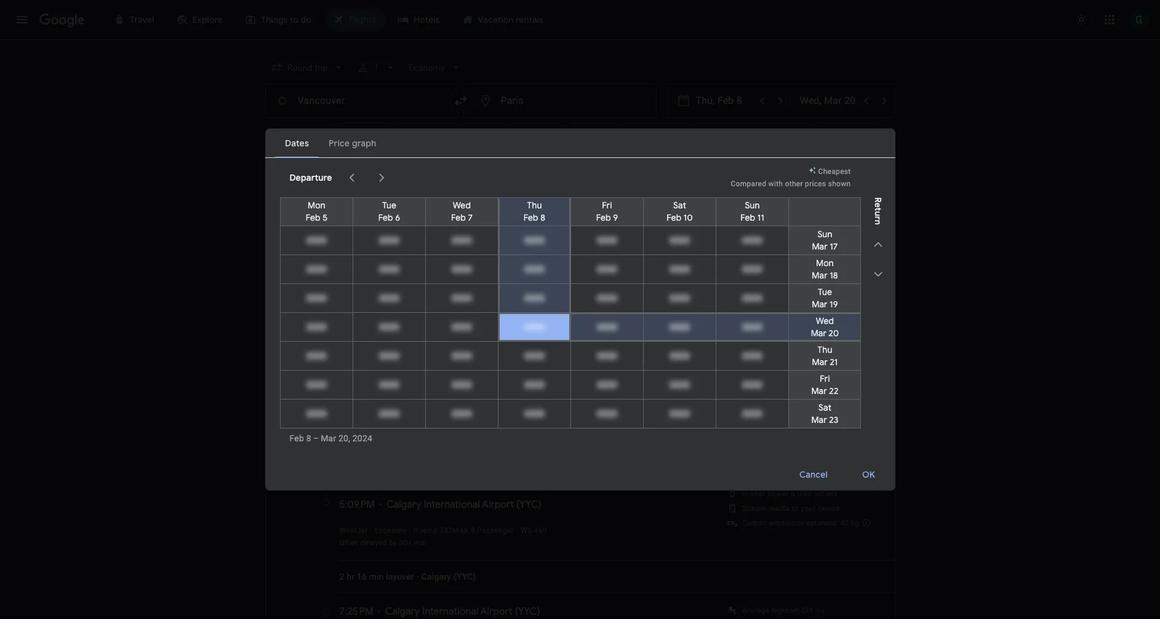 Task type: vqa. For each thing, say whether or not it's contained in the screenshot.


Task type: describe. For each thing, give the bounding box(es) containing it.
travel time: 1 hr 4 min
[[339, 481, 427, 491]]

airport for 12:14 pm
[[487, 353, 519, 365]]

Departure text field
[[696, 84, 752, 118]]

thu feb 8
[[523, 200, 545, 223]]

all filters
[[288, 127, 324, 138]]

0 horizontal spatial and
[[345, 233, 358, 242]]

Loading prices, Feb 11 to Mar 20 text field
[[742, 321, 762, 334]]

airport for 11:15 am
[[495, 313, 527, 326]]

498 kg co 2
[[640, 264, 692, 278]]

price
[[326, 233, 343, 242]]

22
[[829, 386, 838, 397]]

all filters button
[[265, 123, 334, 143]]

Loading prices, Feb 10 to Mar 23 text field
[[670, 408, 689, 420]]

hr for 2 hr 51 min layover
[[347, 426, 355, 436]]

date
[[751, 178, 770, 190]]

0 horizontal spatial 2024
[[353, 434, 372, 444]]

-14% emissions
[[641, 279, 694, 288]]

duration button
[[814, 123, 877, 143]]

price for price
[[520, 127, 541, 138]]

bombardier
[[459, 380, 499, 389]]

feb for tue feb 6
[[378, 212, 393, 223]]

1 inside popup button
[[374, 63, 379, 73]]

Loading prices, Feb 6 to Mar 22 text field
[[379, 379, 399, 391]]

feb for wed feb 7
[[451, 212, 466, 223]]

Loading prices, Feb 10 to Mar 22 text field
[[670, 379, 689, 391]]

best departing flights
[[265, 214, 388, 230]]

8 left ws 3320
[[521, 380, 525, 389]]

Loading prices, Feb 9 to Mar 20 text field
[[597, 321, 617, 334]]

fri inside fri feb 9
[[602, 200, 612, 211]]

thu, feb 8
[[382, 271, 429, 283]]

Loading prices, Feb 9 to Mar 19 text field
[[597, 292, 617, 305]]

12:14 pm
[[339, 353, 376, 365]]

travel for travel time: 59 min
[[339, 334, 363, 344]]

may
[[696, 233, 711, 242]]

connecting airports
[[705, 127, 788, 138]]

e
[[872, 203, 883, 208]]

feb for thu feb 8
[[523, 212, 538, 223]]

kelowna international airport ( ylw )
[[388, 353, 547, 365]]

sat inside sun mar 17 mon mar 18 tue mar 19 wed mar 20 thu mar 21 fri mar 22 sat mar 23
[[818, 403, 831, 414]]

kg for carbon emissions estimate: 43 kg
[[851, 519, 859, 528]]

yyc for 5:09 pm
[[520, 499, 538, 511]]

international for 12:14 pm
[[428, 353, 484, 365]]

ws 3320
[[532, 380, 563, 389]]

carbon emissions estimate: 29 kg
[[742, 329, 859, 337]]

3 average from the top
[[742, 607, 770, 615]]

delayed
[[360, 539, 387, 548]]

trip
[[834, 280, 845, 289]]

Loading prices, Feb 7 to Mar 21 text field
[[452, 350, 472, 363]]

fri feb 9
[[596, 200, 618, 223]]

economy for 2 hr 16 min layover
[[375, 527, 406, 535]]

Loading prices, Feb 10 to Mar 21 text field
[[670, 350, 689, 363]]

Loading prices, Feb 11 to Mar 22 text field
[[742, 379, 762, 391]]

include
[[448, 233, 473, 242]]

feb for sun feb 11
[[740, 212, 755, 223]]

assistance
[[773, 233, 811, 242]]

scroll left image
[[344, 170, 359, 185]]

best departing flights main content
[[265, 173, 895, 620]]

3 in) from the top
[[816, 607, 825, 615]]

estimate: for 29
[[806, 329, 838, 337]]

stream
[[742, 505, 767, 513]]

(31
[[802, 607, 814, 615]]

) for 12:14 pm
[[544, 353, 547, 365]]

media
[[769, 505, 790, 513]]

mon inside sun mar 17 mon mar 18 tue mar 19 wed mar 20 thu mar 21 fri mar 22 sat mar 23
[[816, 258, 834, 269]]

1 horizontal spatial and
[[361, 393, 374, 401]]

11
[[757, 212, 764, 223]]

1 button
[[352, 57, 401, 79]]

0 vertical spatial ylw
[[524, 353, 544, 365]]

4
[[405, 481, 410, 491]]

8 for boeing 737max 8 passenger
[[471, 527, 475, 535]]

2 for kelowna ( ylw )
[[339, 426, 344, 436]]

scroll up image
[[871, 238, 885, 252]]

5:09 pm
[[339, 499, 375, 511]]

airlines button
[[395, 123, 455, 143]]

mon inside mon feb 5
[[307, 200, 325, 211]]

cancel button
[[785, 460, 843, 490]]

( for 11:15 am
[[530, 313, 533, 326]]

tue inside sun mar 17 mon mar 18 tue mar 19 wed mar 20 thu mar 21 fri mar 22 sat mar 23
[[818, 287, 832, 298]]

yyc for 7:25 pm
[[518, 606, 537, 619]]

connecting airports button
[[698, 123, 809, 143]]

scroll right image
[[374, 170, 389, 185]]

track prices
[[286, 179, 336, 190]]

ws for calgary ( yyc )
[[521, 527, 532, 535]]

passenger assistance button
[[735, 233, 811, 242]]

vancouver international airport ( yvr )
[[387, 313, 554, 326]]

ranked based on price and convenience
[[265, 233, 403, 242]]

Loading prices, Feb 8 to Mar 22 text field
[[524, 379, 544, 391]]

2 hr 51 min layover
[[339, 426, 414, 436]]

Loading prices, Feb 5 to Mar 19 text field
[[306, 292, 326, 305]]

travel time: 59 min
[[339, 334, 414, 344]]

Loading prices, Feb 6 to Mar 18 text field
[[379, 263, 399, 276]]

bags button
[[459, 123, 508, 143]]

average legroom (31 in)
[[742, 607, 825, 615]]

8 – mar inside find the best price 'region'
[[375, 179, 404, 190]]

1 horizontal spatial prices
[[805, 180, 826, 188]]

min for 2 hr 51 min layover
[[369, 426, 384, 436]]

1 vertical spatial yyc
[[457, 572, 473, 582]]

carbon for carbon emissions estimate: 29 kg
[[742, 329, 767, 337]]

8 for thu, feb 8
[[423, 271, 429, 283]]

0 horizontal spatial 8 – mar
[[306, 434, 336, 444]]

emissions for carbon emissions estimate: 29 kg
[[769, 329, 804, 337]]

none search field containing all filters
[[265, 57, 895, 163]]

vancouver
[[387, 313, 435, 326]]

sun for mar
[[817, 229, 832, 240]]

wed inside sun mar 17 mon mar 18 tue mar 19 wed mar 20 thu mar 21 fri mar 22 sat mar 23
[[816, 316, 834, 327]]

2 in) from the top
[[816, 460, 825, 469]]

2 horizontal spatial 1
[[561, 233, 565, 242]]

international for 7:25 pm
[[422, 606, 478, 619]]

all
[[288, 127, 299, 138]]

0 vertical spatial passenger
[[735, 233, 771, 242]]

Loading prices, Feb 8 to Mar 21 text field
[[524, 350, 544, 363]]

tue feb 6
[[378, 200, 400, 223]]

Loading prices, Feb 11 to Mar 18 text field
[[742, 263, 762, 276]]

boeing
[[414, 527, 437, 535]]

Loading prices, Feb 8 to Mar 20, selected text field
[[524, 321, 544, 334]]

Loading prices, Feb 11 to Mar 21 text field
[[742, 350, 762, 363]]

u
[[872, 211, 883, 217]]

calgary international airport ( yyc ) for 5:09 pm
[[387, 499, 542, 511]]

( for 12:14 pm
[[521, 353, 524, 365]]

Departure time: 7:25 PM. text field
[[339, 606, 373, 619]]

kg for carbon emissions estimate: 29 kg
[[851, 329, 859, 337]]

1 fees from the left
[[532, 233, 547, 242]]

departure inside best departing flights main content
[[322, 271, 370, 283]]

21
[[830, 357, 838, 368]]

cheapest
[[818, 167, 851, 176]]

7
[[468, 212, 472, 223]]

flight details. leaves vancouver international airport at 11:15 am on thursday, february 8 and arrives at paris charles de gaulle airport at 12:21 pm on friday, february 9. image
[[865, 270, 880, 284]]

carbon emissions estimate: 43 kg
[[742, 519, 859, 528]]

find the best price region
[[265, 173, 895, 205]]

mar left the 17
[[812, 241, 827, 252]]

calgary ( yyc )
[[421, 572, 476, 582]]

-
[[641, 279, 643, 288]]

Loading prices, Feb 10 to Mar 19 text field
[[670, 292, 689, 305]]

Loading prices, Feb 6 to Mar 17 text field
[[379, 234, 399, 247]]

flights
[[352, 214, 388, 230]]

airports
[[755, 127, 788, 138]]

Loading prices, Feb 5 to Mar 18 text field
[[306, 263, 326, 276]]

prices
[[424, 233, 446, 242]]

1 vertical spatial passenger
[[477, 527, 514, 535]]

Loading prices, Feb 7 to Mar 19 text field
[[452, 292, 472, 305]]

498
[[640, 264, 657, 276]]

kelowna for kelowna international airport ( ylw )
[[388, 353, 426, 365]]

 image for kelowna ( ylw )
[[417, 426, 419, 436]]

0 vertical spatial departure
[[290, 172, 332, 183]]

Loading prices, Feb 10 to Mar 20 text field
[[670, 321, 689, 334]]

59
[[387, 334, 397, 344]]

0 vertical spatial emissions
[[659, 279, 694, 288]]

ok button
[[848, 460, 890, 490]]

Loading prices, Feb 11 to Mar 19 text field
[[742, 292, 762, 305]]

Loading prices, Feb 7 to Mar 22 text field
[[452, 379, 472, 391]]

1 horizontal spatial 1
[[387, 481, 392, 491]]

prices include required taxes + fees for 1 adult. optional charges and bag fees may apply. passenger assistance
[[424, 233, 811, 242]]

23
[[829, 415, 838, 426]]

2 hr 16 min layover
[[339, 572, 414, 582]]

1 average legroom (30 in) from the top
[[742, 314, 825, 322]]

Loading prices, Feb 11 to Mar 17 text field
[[742, 234, 762, 247]]

2 average legroom (30 in) from the top
[[742, 460, 825, 469]]

bag
[[664, 233, 677, 242]]

emissions for carbon emissions estimate: 43 kg
[[769, 519, 804, 528]]

Loading prices, Feb 7 to Mar 20 text field
[[452, 321, 472, 334]]

43
[[840, 519, 849, 528]]

based
[[292, 233, 313, 242]]

calgary international airport ( yyc ) for 7:25 pm
[[385, 606, 540, 619]]

2 inside the 498 kg co 2
[[688, 267, 692, 278]]

stops button
[[339, 123, 391, 143]]

other
[[785, 180, 803, 188]]

times button
[[567, 123, 619, 143]]

often delayed by 30+ min
[[339, 539, 427, 548]]

737max
[[439, 527, 469, 535]]

emissions button
[[624, 123, 693, 143]]

Loading prices, Feb 8 to Mar 18 text field
[[524, 263, 544, 276]]

2 legroom from the top
[[772, 460, 800, 469]]

flight
[[761, 271, 782, 282]]

on
[[315, 233, 324, 242]]

plane and crew by westjet encore
[[339, 393, 456, 401]]

your
[[801, 505, 816, 513]]

airport for 5:09 pm
[[482, 499, 514, 511]]

20, inside find the best price 'region'
[[406, 179, 419, 190]]

calgary for 7:25 pm
[[385, 606, 420, 619]]

t
[[872, 208, 883, 211]]

51
[[357, 426, 367, 436]]



Task type: locate. For each thing, give the bounding box(es) containing it.
kg right 43
[[851, 519, 859, 528]]

wed
[[452, 200, 471, 211], [816, 316, 834, 327]]

often
[[339, 539, 358, 548]]

0 vertical spatial mon
[[307, 200, 325, 211]]

mar left 19
[[812, 299, 827, 310]]

carbon emissions estimate: 29 kilograms element
[[742, 329, 859, 337]]

0 horizontal spatial 20,
[[339, 434, 350, 444]]

0 vertical spatial average legroom (30 in)
[[742, 314, 825, 322]]

legroom up "carbon emissions estimate: 29 kg"
[[772, 314, 800, 322]]

1 vertical spatial (30
[[802, 460, 814, 469]]

feb inside mon feb 5
[[305, 212, 320, 223]]

1 horizontal spatial 8 – mar
[[375, 179, 404, 190]]

 image left calgary ( yyc ) at the bottom left of page
[[417, 572, 419, 582]]

2 layover from the top
[[386, 572, 414, 582]]

1 horizontal spatial wed
[[816, 316, 834, 327]]

prices inside find the best price 'region'
[[310, 179, 336, 190]]

0 vertical spatial carbon
[[742, 329, 767, 337]]

sun for feb
[[745, 200, 760, 211]]

time:
[[365, 334, 385, 344], [365, 481, 385, 491]]

hr left 16
[[347, 572, 355, 582]]

1 time: from the top
[[365, 334, 385, 344]]

fri up optional
[[602, 200, 612, 211]]

fees right bag
[[679, 233, 694, 242]]

0 vertical spatial estimate:
[[806, 329, 838, 337]]

price inside popup button
[[520, 127, 541, 138]]

boeing 737max 8 passenger
[[414, 527, 514, 535]]

select
[[733, 271, 759, 282]]

min right 51
[[369, 426, 384, 436]]

Loading prices, Feb 7 to Mar 23 text field
[[452, 408, 472, 420]]

sun feb 11
[[740, 200, 764, 223]]

) for 7:25 pm
[[537, 606, 540, 619]]

0 vertical spatial price
[[520, 127, 541, 138]]

feb inside the sat feb 10
[[666, 212, 681, 223]]

2024
[[421, 179, 442, 190], [353, 434, 372, 444]]

1 vertical spatial calgary
[[421, 572, 451, 582]]

0 vertical spatial in)
[[816, 314, 825, 322]]

departure
[[290, 172, 332, 183], [322, 271, 370, 283]]

feb 8 – mar 20, 2024 up tue feb 6
[[357, 179, 442, 190]]

departure up mon feb 5 on the top of the page
[[290, 172, 332, 183]]

2 vertical spatial average
[[742, 607, 770, 615]]

min right 59
[[400, 334, 414, 344]]

0 vertical spatial 2024
[[421, 179, 442, 190]]

mar left 22
[[811, 386, 827, 397]]

international for 11:15 am
[[437, 313, 493, 326]]

1 vertical spatial 1
[[561, 233, 565, 242]]

fees
[[532, 233, 547, 242], [679, 233, 694, 242]]

0 vertical spatial feb 8 – mar 20, 2024
[[357, 179, 442, 190]]

1 westjet from the top
[[339, 380, 368, 389]]

layover for 2 hr 16 min layover
[[386, 572, 414, 582]]

kg inside the 498 kg co 2
[[659, 264, 670, 276]]

time: for 1
[[365, 481, 385, 491]]

for
[[549, 233, 559, 242]]

time: up 5:09 pm
[[365, 481, 385, 491]]

0 vertical spatial 8 – mar
[[375, 179, 404, 190]]

Loading prices, Feb 6 to Mar 20 text field
[[379, 321, 399, 334]]

1 horizontal spatial sat
[[818, 403, 831, 414]]

select flight button
[[718, 267, 797, 287]]

in) up cancel
[[816, 460, 825, 469]]

why these options? image
[[406, 232, 417, 243]]

2 vertical spatial kg
[[851, 519, 859, 528]]

legroom up cancel
[[772, 460, 800, 469]]

8 – mar
[[375, 179, 404, 190], [306, 434, 336, 444]]

calgary down boeing
[[421, 572, 451, 582]]

1 vertical spatial ylw
[[460, 426, 478, 436]]

westjet for 51
[[339, 380, 368, 389]]

departing
[[293, 214, 350, 230]]

hr for 2 hr 16 min layover
[[347, 572, 355, 582]]

crew
[[376, 393, 392, 401]]

min right 4
[[412, 481, 427, 491]]

Loading prices, Feb 9 to Mar 23 text field
[[597, 408, 617, 420]]

 image
[[417, 426, 419, 436], [516, 527, 518, 535], [417, 572, 419, 582]]

estimate: for 43
[[806, 519, 838, 528]]

2 vertical spatial legroom
[[772, 607, 800, 615]]

 image left ws 460
[[516, 527, 518, 535]]

ylw
[[524, 353, 544, 365], [460, 426, 478, 436]]

1 vertical spatial travel
[[339, 481, 363, 491]]

1 horizontal spatial passenger
[[735, 233, 771, 242]]

1 vertical spatial emissions
[[769, 329, 804, 337]]

travel up 5:09 pm text box
[[339, 481, 363, 491]]

price right "bags" popup button
[[520, 127, 541, 138]]

r
[[872, 198, 883, 203]]

mar left 23
[[811, 415, 827, 426]]

0 vertical spatial fri
[[602, 200, 612, 211]]

kelowna for kelowna ( ylw )
[[421, 426, 455, 436]]

) for 11:15 am
[[551, 313, 554, 326]]

Loading prices, Feb 10 to Mar 18 text field
[[670, 263, 689, 276]]

average up seat
[[742, 460, 770, 469]]

connecting
[[705, 127, 753, 138]]

sun up 11
[[745, 200, 760, 211]]

airport
[[495, 313, 527, 326], [487, 353, 519, 365], [482, 499, 514, 511], [481, 606, 513, 619]]

by right crew
[[394, 393, 402, 401]]

legroom left (31
[[772, 607, 800, 615]]

19
[[829, 299, 838, 310]]

Loading prices, Feb 5 to Mar 22 text field
[[306, 379, 326, 391]]

2 vertical spatial 2
[[339, 572, 344, 582]]

6
[[395, 212, 400, 223]]

1 vertical spatial by
[[389, 539, 397, 548]]

) for 5:09 pm
[[538, 499, 542, 511]]

Departure time: 11:15 AM. text field
[[339, 313, 375, 326]]

mar left 20
[[811, 328, 826, 339]]

10
[[683, 212, 693, 223]]

kelowna down 59
[[388, 353, 426, 365]]

fees right +
[[532, 233, 547, 242]]

8 right 737max
[[471, 527, 475, 535]]

0 vertical spatial calgary international airport ( yyc )
[[387, 499, 542, 511]]

ylw down 0000 text field
[[460, 426, 478, 436]]

hr left 51
[[347, 426, 355, 436]]

international for 5:09 pm
[[424, 499, 480, 511]]

select flight
[[733, 271, 782, 282]]

)
[[551, 313, 554, 326], [544, 353, 547, 365], [478, 426, 481, 436], [538, 499, 542, 511], [473, 572, 476, 582], [537, 606, 540, 619]]

westjet up the 'plane'
[[339, 380, 368, 389]]

scroll down image
[[871, 267, 885, 282]]

r e t u r n
[[872, 198, 883, 225]]

+
[[526, 233, 530, 242]]

kg right 29
[[851, 329, 859, 337]]

de
[[414, 380, 423, 389]]

device
[[818, 505, 840, 513]]

1 vertical spatial 20,
[[339, 434, 350, 444]]

swap origin and destination. image
[[453, 94, 468, 108]]

and left bag
[[650, 233, 662, 242]]

travel
[[339, 334, 363, 344], [339, 481, 363, 491]]

mon feb 5
[[305, 200, 327, 223]]

0 vertical spatial (30
[[802, 314, 814, 322]]

track
[[286, 179, 308, 190]]

taxes
[[505, 233, 524, 242]]

1 horizontal spatial mon
[[816, 258, 834, 269]]

prices right other
[[805, 180, 826, 188]]

2 travel from the top
[[339, 481, 363, 491]]

2
[[688, 267, 692, 278], [339, 426, 344, 436], [339, 572, 344, 582]]

1 horizontal spatial 2024
[[421, 179, 442, 190]]

calgary for 5:09 pm
[[387, 499, 421, 511]]

8 – mar up tue feb 6
[[375, 179, 404, 190]]

2024 down the 'plane'
[[353, 434, 372, 444]]

stops
[[347, 127, 370, 138]]

2 economy from the top
[[375, 527, 406, 535]]

0 vertical spatial 2
[[688, 267, 692, 278]]

mar left 18
[[812, 270, 827, 281]]

departure up loading prices, feb 5 to mar 19 text field
[[322, 271, 370, 283]]

0 horizontal spatial thu
[[527, 200, 542, 211]]

economy
[[375, 380, 406, 389], [375, 527, 406, 535]]

international up 737max
[[424, 499, 480, 511]]

seat
[[751, 490, 765, 499]]

0 horizontal spatial fees
[[532, 233, 547, 242]]

wed up 20
[[816, 316, 834, 327]]

encore
[[432, 393, 456, 401]]

time: for 59
[[365, 334, 385, 344]]

Arrival time: 5:09 PM. text field
[[339, 499, 375, 511]]

min down boeing
[[414, 539, 427, 548]]

Loading prices, Feb 9 to Mar 18 text field
[[597, 263, 617, 276]]

price for price graph
[[836, 178, 857, 190]]

fri inside sun mar 17 mon mar 18 tue mar 19 wed mar 20 thu mar 21 fri mar 22 sat mar 23
[[820, 374, 830, 385]]

2 vertical spatial emissions
[[769, 519, 804, 528]]

Loading prices, Feb 5 to Mar 20 text field
[[306, 321, 326, 334]]

2 vertical spatial 1
[[387, 481, 392, 491]]

Return text field
[[800, 84, 856, 118]]

sun up the 17
[[817, 229, 832, 240]]

0 vertical spatial by
[[394, 393, 402, 401]]

1 vertical spatial  image
[[516, 527, 518, 535]]

calgary down 4
[[387, 499, 421, 511]]

1 vertical spatial departure
[[322, 271, 370, 283]]

best
[[265, 214, 291, 230]]

feb for fri feb 9
[[596, 212, 611, 223]]

ok
[[862, 469, 875, 480]]

0 horizontal spatial passenger
[[477, 527, 514, 535]]

westjet for 16
[[339, 527, 368, 535]]

0 vertical spatial average
[[742, 314, 770, 322]]

international up 0000 text field
[[428, 353, 484, 365]]

Loading prices, Feb 9 to Mar 17 text field
[[597, 234, 617, 247]]

sat up 23
[[818, 403, 831, 414]]

477 US dollars text field
[[823, 265, 845, 277]]

time: left 59
[[365, 334, 385, 344]]

1 economy from the top
[[375, 380, 406, 389]]

compared
[[731, 180, 766, 188]]

price graph
[[836, 178, 883, 190]]

(30 up carbon emissions estimate: 29 kilograms element
[[802, 314, 814, 322]]

Loading prices, Feb 5 to Mar 23 text field
[[306, 408, 326, 420]]

1 vertical spatial in)
[[816, 460, 825, 469]]

1 vertical spatial hr
[[395, 481, 402, 491]]

 image left kelowna ( ylw )
[[417, 426, 419, 436]]

required
[[475, 233, 503, 242]]

hr left 4
[[395, 481, 402, 491]]

0 horizontal spatial 1
[[374, 63, 379, 73]]

8 – mar down 0000 text box
[[306, 434, 336, 444]]

2 average from the top
[[742, 460, 770, 469]]

passenger left ws 460
[[477, 527, 514, 535]]

feb 8 – mar 20, 2024 inside find the best price 'region'
[[357, 179, 442, 190]]

westjet up often
[[339, 527, 368, 535]]

2024 inside find the best price 'region'
[[421, 179, 442, 190]]

price graph button
[[804, 173, 893, 195]]

8 right thu,
[[423, 271, 429, 283]]

Loading prices, Feb 6 to Mar 19 text field
[[379, 292, 399, 305]]

Loading prices, Feb 11 to Mar 23 text field
[[742, 408, 762, 420]]

wed up 7
[[452, 200, 471, 211]]

ylw up 0000 text field
[[524, 353, 544, 365]]

0 horizontal spatial ylw
[[460, 426, 478, 436]]

average legroom (30 in) up "carbon emissions estimate: 29 kg"
[[742, 314, 825, 322]]

thu up 21
[[817, 345, 832, 356]]

5
[[322, 212, 327, 223]]

tue
[[382, 200, 396, 211], [818, 287, 832, 298]]

sat up 10
[[673, 200, 686, 211]]

sun inside sun mar 17 mon mar 18 tue mar 19 wed mar 20 thu mar 21 fri mar 22 sat mar 23
[[817, 229, 832, 240]]

wed inside wed feb 7
[[452, 200, 471, 211]]

fri
[[602, 200, 612, 211], [820, 374, 830, 385]]

Loading prices, Feb 7 to Mar 18 text field
[[452, 263, 472, 276]]

&
[[791, 490, 796, 499]]

feb inside tue feb 6
[[378, 212, 393, 223]]

carbon for carbon emissions estimate: 43 kg
[[742, 519, 767, 528]]

by left 30+
[[389, 539, 397, 548]]

0 horizontal spatial sat
[[673, 200, 686, 211]]

1 horizontal spatial ylw
[[524, 353, 544, 365]]

international down 0000 text field
[[437, 313, 493, 326]]

1 travel from the top
[[339, 334, 363, 344]]

20
[[828, 328, 839, 339]]

carbon emissions estimate: 43 kilograms element
[[742, 519, 859, 528]]

passenger down 11
[[735, 233, 771, 242]]

1 vertical spatial ws
[[521, 527, 532, 535]]

and left crew
[[361, 393, 374, 401]]

$477
[[823, 265, 845, 277]]

Loading prices, Feb 9 to Mar 21 text field
[[597, 350, 617, 363]]

30+
[[399, 539, 412, 548]]

date grid button
[[719, 173, 798, 195]]

layover down 30+
[[386, 572, 414, 582]]

2 estimate: from the top
[[806, 519, 838, 528]]

calgary international airport ( yyc ) up the boeing 737max 8 passenger
[[387, 499, 542, 511]]

0 vertical spatial thu
[[527, 200, 542, 211]]

min for 2 hr 16 min layover
[[369, 572, 384, 582]]

fri up 22
[[820, 374, 830, 385]]

2 vertical spatial hr
[[347, 572, 355, 582]]

1 vertical spatial carbon
[[742, 519, 767, 528]]

2 carbon from the top
[[742, 519, 767, 528]]

hr
[[347, 426, 355, 436], [395, 481, 402, 491], [347, 572, 355, 582]]

2 fees from the left
[[679, 233, 694, 242]]

in) up carbon emissions estimate: 29 kilograms element
[[816, 314, 825, 322]]

kelowna
[[388, 353, 426, 365], [421, 426, 455, 436]]

( for 7:25 pm
[[515, 606, 518, 619]]

(30
[[802, 314, 814, 322], [802, 460, 814, 469]]

1 vertical spatial thu
[[817, 345, 832, 356]]

1 vertical spatial kelowna
[[421, 426, 455, 436]]

1 horizontal spatial thu
[[817, 345, 832, 356]]

plane
[[339, 393, 359, 401]]

feb for thu, feb 8
[[404, 271, 421, 283]]

1 horizontal spatial 20,
[[406, 179, 419, 190]]

0 vertical spatial sun
[[745, 200, 760, 211]]

westjet
[[404, 393, 430, 401]]

layover down loading prices, feb 6 to mar 23 text box
[[386, 426, 414, 436]]

0 horizontal spatial tue
[[382, 200, 396, 211]]

2024 right the scroll right image
[[421, 179, 442, 190]]

wed feb 7
[[451, 200, 472, 223]]

 image for calgary ( yyc )
[[417, 572, 419, 582]]

travel for travel time: 1 hr 4 min
[[339, 481, 363, 491]]

1 average from the top
[[742, 314, 770, 322]]

8 for thu feb 8
[[540, 212, 545, 223]]

0 vertical spatial  image
[[417, 426, 419, 436]]

Loading prices, Feb 8 to Mar 19 text field
[[524, 292, 544, 305]]

Loading prices, Feb 7 to Mar 17 text field
[[452, 234, 472, 247]]

tue up 19
[[818, 287, 832, 298]]

feb for sat feb 10
[[666, 212, 681, 223]]

ranked
[[265, 233, 290, 242]]

0 horizontal spatial fri
[[602, 200, 612, 211]]

sat inside the sat feb 10
[[673, 200, 686, 211]]

0 vertical spatial wed
[[452, 200, 471, 211]]

1 legroom from the top
[[772, 314, 800, 322]]

8 inside thu feb 8
[[540, 212, 545, 223]]

mar left 21
[[812, 357, 827, 368]]

international down calgary ( yyc ) at the bottom left of page
[[422, 606, 478, 619]]

havilland-
[[425, 380, 459, 389]]

feb inside sun feb 11
[[740, 212, 755, 223]]

1 vertical spatial legroom
[[772, 460, 800, 469]]

0 horizontal spatial mon
[[307, 200, 325, 211]]

passenger
[[735, 233, 771, 242], [477, 527, 514, 535]]

with
[[768, 180, 783, 188]]

min for travel time: 59 min
[[400, 334, 414, 344]]

0 vertical spatial kg
[[659, 264, 670, 276]]

sun mar 17 mon mar 18 tue mar 19 wed mar 20 thu mar 21 fri mar 22 sat mar 23
[[811, 229, 839, 426]]

carbon
[[742, 329, 767, 337], [742, 519, 767, 528]]

1 (30 from the top
[[802, 314, 814, 322]]

Loading prices, Feb 8 to Mar 23 text field
[[524, 408, 544, 420]]

in) right (31
[[816, 607, 825, 615]]

2 westjet from the top
[[339, 527, 368, 535]]

1
[[374, 63, 379, 73], [561, 233, 565, 242], [387, 481, 392, 491]]

mon up 18
[[816, 258, 834, 269]]

1 vertical spatial estimate:
[[806, 519, 838, 528]]

0 vertical spatial time:
[[365, 334, 385, 344]]

1 horizontal spatial price
[[836, 178, 857, 190]]

9
[[613, 212, 618, 223]]

travel down 11:15 am
[[339, 334, 363, 344]]

Loading prices, Feb 5 to Mar 21 text field
[[306, 350, 326, 363]]

None search field
[[265, 57, 895, 163]]

1 estimate: from the top
[[806, 329, 838, 337]]

20, right the scroll right image
[[406, 179, 419, 190]]

1 vertical spatial tue
[[818, 287, 832, 298]]

1 vertical spatial average
[[742, 460, 770, 469]]

(30 up cancel
[[802, 460, 814, 469]]

Loading prices, Feb 5 to Mar 17 text field
[[306, 234, 326, 247]]

0 horizontal spatial price
[[520, 127, 541, 138]]

emissions right 0000 text box in the bottom right of the page
[[769, 329, 804, 337]]

ws
[[532, 380, 543, 389], [521, 527, 532, 535]]

thu inside thu feb 8
[[527, 200, 542, 211]]

$477 round trip
[[812, 265, 845, 289]]

dash-
[[501, 380, 521, 389]]

2 vertical spatial yyc
[[518, 606, 537, 619]]

ws for kelowna ( ylw )
[[532, 380, 543, 389]]

Loading prices, Feb 10 to Mar 17 text field
[[670, 234, 689, 247]]

1 vertical spatial kg
[[851, 329, 859, 337]]

2 horizontal spatial and
[[650, 233, 662, 242]]

feb inside wed feb 7
[[451, 212, 466, 223]]

2 (30 from the top
[[802, 460, 814, 469]]

1 vertical spatial sun
[[817, 229, 832, 240]]

ws left 3320
[[532, 380, 543, 389]]

power
[[767, 490, 789, 499]]

Loading prices, Feb 9 to Mar 22 text field
[[597, 379, 617, 391]]

2 left 51
[[339, 426, 344, 436]]

Loading prices, Feb 8 to Mar 17 text field
[[524, 234, 544, 247]]

prices right track at the top of page
[[310, 179, 336, 190]]

emissions down co
[[659, 279, 694, 288]]

16
[[357, 572, 367, 582]]

0 vertical spatial legroom
[[772, 314, 800, 322]]

1 vertical spatial wed
[[816, 316, 834, 327]]

carbon up loading prices, feb 11 to mar 21 text field
[[742, 329, 767, 337]]

average legroom (30 in) up the power
[[742, 460, 825, 469]]

0 vertical spatial tue
[[382, 200, 396, 211]]

2 time: from the top
[[365, 481, 385, 491]]

min right 16
[[369, 572, 384, 582]]

1 vertical spatial average legroom (30 in)
[[742, 460, 825, 469]]

thu up +
[[527, 200, 542, 211]]

Loading prices, Feb 6 to Mar 21 text field
[[379, 350, 399, 363]]

1 vertical spatial fri
[[820, 374, 830, 385]]

westjet
[[339, 380, 368, 389], [339, 527, 368, 535]]

1 vertical spatial economy
[[375, 527, 406, 535]]

price
[[520, 127, 541, 138], [836, 178, 857, 190]]

sun inside sun feb 11
[[745, 200, 760, 211]]

1 carbon from the top
[[742, 329, 767, 337]]

1 vertical spatial feb 8 – mar 20, 2024
[[290, 434, 372, 444]]

sat feb 10
[[666, 200, 693, 223]]

mon up 5
[[307, 200, 325, 211]]

1 vertical spatial mon
[[816, 258, 834, 269]]

average down 0000 text box
[[742, 314, 770, 322]]

ws left 460
[[521, 527, 532, 535]]

20,
[[406, 179, 419, 190], [339, 434, 350, 444]]

1 vertical spatial layover
[[386, 572, 414, 582]]

0 vertical spatial kelowna
[[388, 353, 426, 365]]

calgary international airport ( yyc ) down calgary ( yyc ) at the bottom left of page
[[385, 606, 540, 619]]

feb for mon feb 5
[[305, 212, 320, 223]]

20, left 51
[[339, 434, 350, 444]]

2 up -14% emissions
[[688, 267, 692, 278]]

carbon down stream
[[742, 519, 767, 528]]

3 legroom from the top
[[772, 607, 800, 615]]

1 horizontal spatial tue
[[818, 287, 832, 298]]

airport for 7:25 pm
[[481, 606, 513, 619]]

2 for calgary ( yyc )
[[339, 572, 344, 582]]

2 vertical spatial in)
[[816, 607, 825, 615]]

1 vertical spatial calgary international airport ( yyc )
[[385, 606, 540, 619]]

1 horizontal spatial fees
[[679, 233, 694, 242]]

thu inside sun mar 17 mon mar 18 tue mar 19 wed mar 20 thu mar 21 fri mar 22 sat mar 23
[[817, 345, 832, 356]]

emissions down stream media to your device
[[769, 519, 804, 528]]

Loading prices, Feb 6 to Mar 23 text field
[[379, 408, 399, 420]]

( for 5:09 pm
[[516, 499, 520, 511]]

feb inside fri feb 9
[[596, 212, 611, 223]]

Arrival time: 12:14 PM. text field
[[339, 353, 376, 365]]

kelowna down 0000 text field
[[421, 426, 455, 436]]

price inside button
[[836, 178, 857, 190]]

and right price
[[345, 233, 358, 242]]

tue inside tue feb 6
[[382, 200, 396, 211]]

17
[[830, 241, 838, 252]]

feb inside find the best price 'region'
[[357, 179, 372, 190]]

2 vertical spatial  image
[[417, 572, 419, 582]]

layover for 2 hr 51 min layover
[[386, 426, 414, 436]]

tue up the 6
[[382, 200, 396, 211]]

prices
[[310, 179, 336, 190], [805, 180, 826, 188]]

1 vertical spatial 8 – mar
[[306, 434, 336, 444]]

0 vertical spatial 20,
[[406, 179, 419, 190]]

1 layover from the top
[[386, 426, 414, 436]]

in-seat power & usb outlets
[[742, 490, 838, 499]]

0 horizontal spatial prices
[[310, 179, 336, 190]]

feb 8 – mar 20, 2024 down 0000 text box
[[290, 434, 372, 444]]

economy up the often delayed by 30+ min
[[375, 527, 406, 535]]

date grid
[[751, 178, 789, 190]]

1 vertical spatial sat
[[818, 403, 831, 414]]

feb inside thu feb 8
[[523, 212, 538, 223]]

 image
[[375, 271, 377, 283]]

1 in) from the top
[[816, 314, 825, 322]]

economy for 2 hr 51 min layover
[[375, 380, 406, 389]]

0 vertical spatial economy
[[375, 380, 406, 389]]



